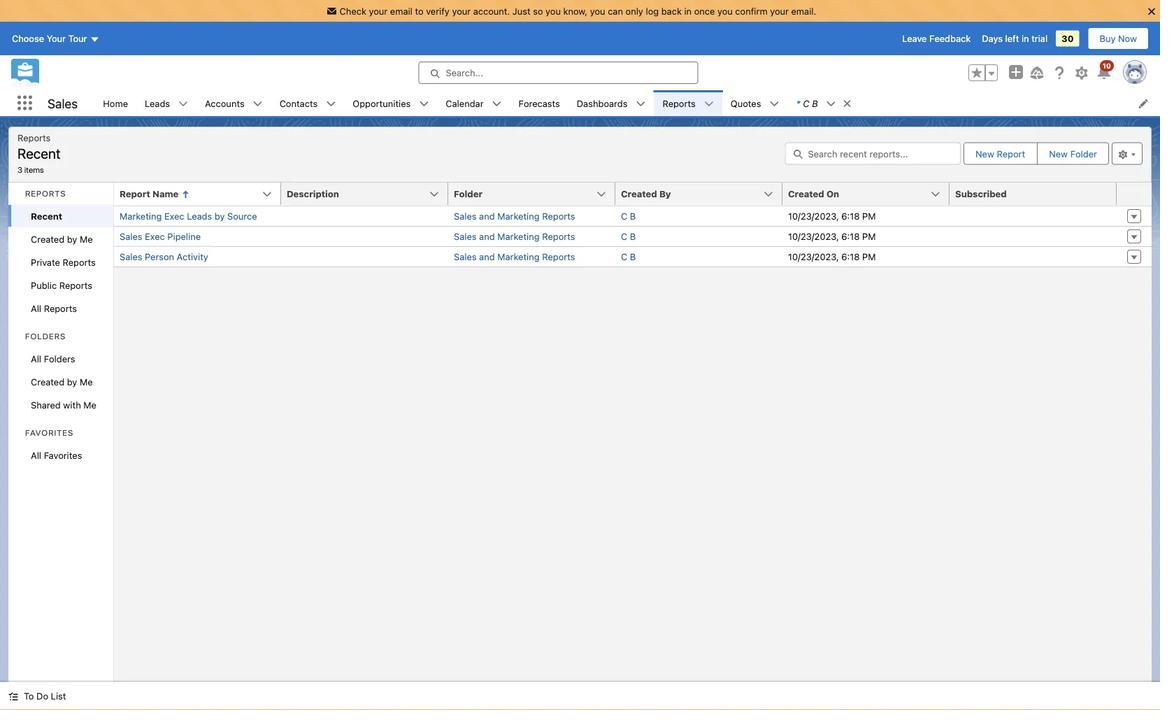Task type: describe. For each thing, give the bounding box(es) containing it.
person
[[145, 252, 174, 262]]

1 vertical spatial folders
[[44, 353, 75, 364]]

leads inside list item
[[145, 98, 170, 108]]

3 your from the left
[[771, 6, 789, 16]]

opportunities list item
[[344, 90, 438, 116]]

c for sales person activity
[[621, 252, 628, 262]]

marketing for sales person activity
[[498, 252, 540, 262]]

public reports
[[31, 280, 92, 290]]

home
[[103, 98, 128, 108]]

all reports link
[[8, 297, 113, 320]]

all favorites
[[31, 450, 82, 460]]

c b for marketing exec leads by source
[[621, 211, 636, 221]]

1 you from the left
[[546, 6, 561, 16]]

email.
[[792, 6, 817, 16]]

accounts list item
[[197, 90, 271, 116]]

leave feedback
[[903, 33, 971, 44]]

actions cell
[[1117, 183, 1152, 206]]

quotes link
[[723, 90, 770, 116]]

days
[[983, 33, 1003, 44]]

text default image right * c b
[[843, 99, 853, 108]]

sales for sales and marketing reports link for sales person activity
[[454, 252, 477, 262]]

created by cell
[[616, 183, 791, 206]]

3 you from the left
[[718, 6, 733, 16]]

pm for sales exec pipeline
[[863, 231, 876, 242]]

log
[[646, 6, 659, 16]]

buy now
[[1100, 33, 1138, 44]]

public reports link
[[8, 274, 113, 297]]

activity
[[177, 252, 208, 262]]

to do list
[[24, 691, 66, 701]]

created by me link for private
[[8, 227, 113, 250]]

reports list item
[[655, 90, 723, 116]]

by for all folders
[[67, 376, 77, 387]]

10/23/2023, for sales exec pipeline
[[789, 231, 839, 242]]

text default image inside report name button
[[181, 190, 190, 199]]

marketing for sales exec pipeline
[[498, 231, 540, 242]]

opportunities link
[[344, 90, 419, 116]]

text default image for reports
[[704, 99, 714, 109]]

with
[[63, 400, 81, 410]]

text default image for quotes
[[770, 99, 780, 109]]

10
[[1103, 62, 1112, 70]]

text default image right * c b
[[827, 99, 837, 109]]

and for marketing exec leads by source
[[479, 211, 495, 221]]

exec for sales
[[145, 231, 165, 242]]

c b link for marketing exec leads by source
[[621, 211, 636, 221]]

sales for sales exec pipeline link
[[120, 231, 142, 242]]

quotes list item
[[723, 90, 788, 116]]

c inside list item
[[804, 98, 810, 108]]

opportunities
[[353, 98, 411, 108]]

10/23/2023, 6:18 pm for marketing exec leads by source
[[789, 211, 876, 221]]

quotes
[[731, 98, 762, 108]]

contacts
[[280, 98, 318, 108]]

calendar list item
[[438, 90, 510, 116]]

leave feedback link
[[903, 33, 971, 44]]

all reports
[[31, 303, 77, 313]]

folder inside folder button
[[454, 189, 483, 199]]

text default image for dashboards
[[636, 99, 646, 109]]

check your email to verify your account. just so you know, you can only log back in once you confirm your email.
[[340, 6, 817, 16]]

created by button
[[616, 183, 783, 205]]

by for recent
[[67, 234, 77, 244]]

sales exec pipeline link
[[120, 231, 201, 242]]

recent link
[[8, 204, 113, 227]]

by
[[660, 189, 671, 199]]

10/23/2023, 6:18 pm for sales exec pipeline
[[789, 231, 876, 242]]

created by
[[621, 189, 671, 199]]

created on
[[789, 189, 840, 199]]

2 you from the left
[[590, 6, 606, 16]]

sales for sales exec pipeline's sales and marketing reports link
[[454, 231, 477, 242]]

marketing exec leads by source
[[120, 211, 257, 221]]

left
[[1006, 33, 1020, 44]]

and for sales person activity
[[479, 252, 495, 262]]

leave
[[903, 33, 927, 44]]

1 horizontal spatial in
[[1022, 33, 1030, 44]]

6:18 for marketing exec leads by source
[[842, 211, 860, 221]]

c b for sales exec pipeline
[[621, 231, 636, 242]]

created inside created by button
[[621, 189, 657, 199]]

folder cell
[[448, 183, 624, 206]]

now
[[1119, 33, 1138, 44]]

account.
[[474, 6, 510, 16]]

choose your tour
[[12, 33, 87, 44]]

c for sales exec pipeline
[[621, 231, 628, 242]]

to
[[24, 691, 34, 701]]

sales for the sales person activity link
[[120, 252, 142, 262]]

0 vertical spatial in
[[685, 6, 692, 16]]

private reports link
[[8, 250, 113, 274]]

10 button
[[1096, 60, 1115, 81]]

days left in trial
[[983, 33, 1048, 44]]

contacts link
[[271, 90, 326, 116]]

me for reports
[[80, 234, 93, 244]]

report inside button
[[120, 189, 150, 199]]

name
[[153, 189, 179, 199]]

leads list item
[[136, 90, 197, 116]]

10/23/2023, 6:18 pm for sales person activity
[[789, 252, 876, 262]]

all folders
[[31, 353, 75, 364]]

created up shared
[[31, 376, 64, 387]]

sales and marketing reports for sales person activity
[[454, 252, 576, 262]]

reports recent 3 items
[[17, 132, 61, 174]]

all folders link
[[8, 347, 113, 370]]

forecasts
[[519, 98, 560, 108]]

subscribed button
[[950, 183, 1117, 205]]

public
[[31, 280, 57, 290]]

accounts
[[205, 98, 245, 108]]

sales and marketing reports for sales exec pipeline
[[454, 231, 576, 242]]

marketing for marketing exec leads by source
[[498, 211, 540, 221]]

30
[[1062, 33, 1074, 44]]

pipeline
[[167, 231, 201, 242]]

confirm
[[736, 6, 768, 16]]

reports inside list item
[[663, 98, 696, 108]]

only
[[626, 6, 644, 16]]

me for with
[[80, 376, 93, 387]]

1 your from the left
[[369, 6, 388, 16]]

report name button
[[114, 183, 281, 205]]

reports link
[[655, 90, 704, 116]]

forecasts link
[[510, 90, 569, 116]]

c b for sales person activity
[[621, 252, 636, 262]]

b inside list item
[[812, 98, 818, 108]]

buy
[[1100, 33, 1116, 44]]

tour
[[68, 33, 87, 44]]

private
[[31, 257, 60, 267]]

just
[[513, 6, 531, 16]]

2 your from the left
[[452, 6, 471, 16]]

pm for sales person activity
[[863, 252, 876, 262]]

sales person activity
[[120, 252, 208, 262]]

description
[[287, 189, 339, 199]]

c for marketing exec leads by source
[[621, 211, 628, 221]]

b for sales exec pipeline
[[630, 231, 636, 242]]

10/23/2023, for marketing exec leads by source
[[789, 211, 839, 221]]

sales person activity link
[[120, 252, 208, 262]]

new report
[[976, 148, 1026, 159]]

buy now button
[[1088, 27, 1150, 50]]

new report button
[[965, 143, 1037, 164]]

0 vertical spatial favorites
[[25, 428, 74, 438]]

calendar
[[446, 98, 484, 108]]

sales and marketing reports link for marketing exec leads by source
[[454, 211, 576, 221]]

shared
[[31, 400, 61, 410]]



Task type: locate. For each thing, give the bounding box(es) containing it.
1 10/23/2023, 6:18 pm from the top
[[789, 211, 876, 221]]

2 10/23/2023, from the top
[[789, 231, 839, 242]]

text default image left *
[[770, 99, 780, 109]]

sales and marketing reports
[[454, 211, 576, 221], [454, 231, 576, 242], [454, 252, 576, 262]]

items
[[24, 164, 44, 174]]

private reports
[[31, 257, 96, 267]]

text default image for contacts
[[326, 99, 336, 109]]

all down the public
[[31, 303, 41, 313]]

all inside "link"
[[31, 303, 41, 313]]

0 vertical spatial pm
[[863, 211, 876, 221]]

3 sales and marketing reports from the top
[[454, 252, 576, 262]]

leads down report name cell
[[187, 211, 212, 221]]

me right with
[[83, 400, 97, 410]]

new for new report
[[976, 148, 995, 159]]

10/23/2023,
[[789, 211, 839, 221], [789, 231, 839, 242], [789, 252, 839, 262]]

report inside button
[[997, 148, 1026, 159]]

2 vertical spatial 6:18
[[842, 252, 860, 262]]

created inside created on button
[[789, 189, 825, 199]]

to do list button
[[0, 682, 74, 710]]

exec up the pipeline
[[164, 211, 184, 221]]

recent inside the recent link
[[31, 211, 62, 221]]

exec
[[164, 211, 184, 221], [145, 231, 165, 242]]

and
[[479, 211, 495, 221], [479, 231, 495, 242], [479, 252, 495, 262]]

6:18 for sales exec pipeline
[[842, 231, 860, 242]]

new folder button
[[1038, 142, 1110, 165]]

folders up all folders
[[25, 331, 66, 341]]

3
[[17, 164, 23, 174]]

sales and marketing reports link for sales exec pipeline
[[454, 231, 576, 242]]

1 vertical spatial 10/23/2023, 6:18 pm
[[789, 231, 876, 242]]

created by me for with
[[31, 376, 93, 387]]

exec for marketing
[[164, 211, 184, 221]]

text default image inside the 'leads' list item
[[178, 99, 188, 109]]

created by me link up private reports
[[8, 227, 113, 250]]

1 created by me link from the top
[[8, 227, 113, 250]]

email
[[390, 6, 413, 16]]

2 vertical spatial me
[[83, 400, 97, 410]]

1 vertical spatial in
[[1022, 33, 1030, 44]]

text default image
[[253, 99, 263, 109], [326, 99, 336, 109], [492, 99, 502, 109], [704, 99, 714, 109], [770, 99, 780, 109], [827, 99, 837, 109], [8, 692, 18, 701]]

text default image for calendar
[[492, 99, 502, 109]]

leads link
[[136, 90, 178, 116]]

new up subscribed at right top
[[976, 148, 995, 159]]

text default image right calendar
[[492, 99, 502, 109]]

grid
[[114, 183, 1152, 267]]

text default image left calendar
[[419, 99, 429, 109]]

2 c b from the top
[[621, 231, 636, 242]]

text default image for opportunities
[[419, 99, 429, 109]]

b for marketing exec leads by source
[[630, 211, 636, 221]]

new inside button
[[1050, 148, 1069, 159]]

pm
[[863, 211, 876, 221], [863, 231, 876, 242], [863, 252, 876, 262]]

shared with me
[[31, 400, 97, 410]]

choose your tour button
[[11, 27, 100, 50]]

grid containing report name
[[114, 183, 1152, 267]]

1 c b from the top
[[621, 211, 636, 221]]

all for all favorites
[[31, 450, 41, 460]]

choose
[[12, 33, 44, 44]]

0 horizontal spatial your
[[369, 6, 388, 16]]

c b link for sales exec pipeline
[[621, 231, 636, 242]]

1 vertical spatial me
[[80, 376, 93, 387]]

3 sales and marketing reports link from the top
[[454, 252, 576, 262]]

0 vertical spatial created by me
[[31, 234, 93, 244]]

1 sales and marketing reports from the top
[[454, 211, 576, 221]]

2 vertical spatial c b
[[621, 252, 636, 262]]

2 vertical spatial by
[[67, 376, 77, 387]]

3 10/23/2023, 6:18 pm from the top
[[789, 252, 876, 262]]

you right "so"
[[546, 6, 561, 16]]

contacts list item
[[271, 90, 344, 116]]

leads right home link
[[145, 98, 170, 108]]

2 vertical spatial 10/23/2023, 6:18 pm
[[789, 252, 876, 262]]

0 vertical spatial by
[[215, 211, 225, 221]]

me up with
[[80, 376, 93, 387]]

1 vertical spatial pm
[[863, 231, 876, 242]]

text default image inside accounts list item
[[253, 99, 263, 109]]

me
[[80, 234, 93, 244], [80, 376, 93, 387], [83, 400, 97, 410]]

0 horizontal spatial in
[[685, 6, 692, 16]]

your
[[369, 6, 388, 16], [452, 6, 471, 16], [771, 6, 789, 16]]

0 vertical spatial and
[[479, 211, 495, 221]]

0 vertical spatial folder
[[1071, 148, 1098, 159]]

by left source
[[215, 211, 225, 221]]

text default image right name
[[181, 190, 190, 199]]

3 c b link from the top
[[621, 252, 636, 262]]

text default image left to
[[8, 692, 18, 701]]

2 6:18 from the top
[[842, 231, 860, 242]]

recent up items
[[17, 145, 61, 161]]

3 all from the top
[[31, 450, 41, 460]]

folder button
[[448, 183, 616, 205]]

0 vertical spatial exec
[[164, 211, 184, 221]]

0 horizontal spatial you
[[546, 6, 561, 16]]

by up with
[[67, 376, 77, 387]]

text default image for accounts
[[253, 99, 263, 109]]

new folder
[[1050, 148, 1098, 159]]

text default image left accounts
[[178, 99, 188, 109]]

cell
[[281, 206, 448, 226], [950, 206, 1117, 226], [281, 226, 448, 246], [950, 226, 1117, 246], [281, 246, 448, 267], [950, 246, 1117, 267]]

1 new from the left
[[976, 148, 995, 159]]

0 horizontal spatial new
[[976, 148, 995, 159]]

0 vertical spatial 10/23/2023,
[[789, 211, 839, 221]]

3 6:18 from the top
[[842, 252, 860, 262]]

created by me for reports
[[31, 234, 93, 244]]

1 vertical spatial folder
[[454, 189, 483, 199]]

1 vertical spatial favorites
[[44, 450, 82, 460]]

recent up private
[[31, 211, 62, 221]]

your left email.
[[771, 6, 789, 16]]

0 vertical spatial recent
[[17, 145, 61, 161]]

created by me down the recent link
[[31, 234, 93, 244]]

verify
[[426, 6, 450, 16]]

all
[[31, 303, 41, 313], [31, 353, 41, 364], [31, 450, 41, 460]]

text default image inside calendar list item
[[492, 99, 502, 109]]

created left on
[[789, 189, 825, 199]]

trial
[[1032, 33, 1048, 44]]

2 vertical spatial c b link
[[621, 252, 636, 262]]

created by me link for shared
[[8, 370, 113, 393]]

text default image for leads
[[178, 99, 188, 109]]

0 vertical spatial sales and marketing reports link
[[454, 211, 576, 221]]

search...
[[446, 68, 483, 78]]

subscribed
[[956, 189, 1007, 199]]

2 vertical spatial 10/23/2023,
[[789, 252, 839, 262]]

0 vertical spatial sales and marketing reports
[[454, 211, 576, 221]]

created by me link
[[8, 227, 113, 250], [8, 370, 113, 393]]

source
[[227, 211, 257, 221]]

dashboards
[[577, 98, 628, 108]]

dashboards list item
[[569, 90, 655, 116]]

3 pm from the top
[[863, 252, 876, 262]]

0 horizontal spatial leads
[[145, 98, 170, 108]]

2 vertical spatial all
[[31, 450, 41, 460]]

marketing exec leads by source link
[[120, 211, 257, 221]]

1 created by me from the top
[[31, 234, 93, 244]]

folder
[[1071, 148, 1098, 159], [454, 189, 483, 199]]

in right left
[[1022, 33, 1030, 44]]

text default image left reports link
[[636, 99, 646, 109]]

list
[[95, 90, 1161, 116]]

*
[[797, 98, 801, 108]]

created by me link up shared with me on the left
[[8, 370, 113, 393]]

1 vertical spatial created by me link
[[8, 370, 113, 393]]

1 horizontal spatial leads
[[187, 211, 212, 221]]

do
[[36, 691, 48, 701]]

to
[[415, 6, 424, 16]]

text default image inside 'reports' list item
[[704, 99, 714, 109]]

favorites
[[25, 428, 74, 438], [44, 450, 82, 460]]

0 horizontal spatial folder
[[454, 189, 483, 199]]

reports inside "link"
[[44, 303, 77, 313]]

2 all from the top
[[31, 353, 41, 364]]

0 vertical spatial c b link
[[621, 211, 636, 221]]

actions image
[[1117, 183, 1152, 205]]

1 all from the top
[[31, 303, 41, 313]]

know,
[[564, 6, 588, 16]]

text default image inside 'quotes' list item
[[770, 99, 780, 109]]

report left name
[[120, 189, 150, 199]]

2 new from the left
[[1050, 148, 1069, 159]]

new
[[976, 148, 995, 159], [1050, 148, 1069, 159]]

1 vertical spatial report
[[120, 189, 150, 199]]

6:18 for sales person activity
[[842, 252, 860, 262]]

1 horizontal spatial report
[[997, 148, 1026, 159]]

1 6:18 from the top
[[842, 211, 860, 221]]

2 sales and marketing reports link from the top
[[454, 231, 576, 242]]

created left by
[[621, 189, 657, 199]]

2 vertical spatial sales and marketing reports link
[[454, 252, 576, 262]]

1 vertical spatial created by me
[[31, 376, 93, 387]]

favorites down shared with me on the left
[[44, 450, 82, 460]]

2 vertical spatial sales and marketing reports
[[454, 252, 576, 262]]

2 sales and marketing reports from the top
[[454, 231, 576, 242]]

list item containing *
[[788, 90, 859, 116]]

text default image right accounts
[[253, 99, 263, 109]]

sales exec pipeline
[[120, 231, 201, 242]]

folders up the shared with me link
[[44, 353, 75, 364]]

all for all folders
[[31, 353, 41, 364]]

new inside button
[[976, 148, 995, 159]]

1 vertical spatial by
[[67, 234, 77, 244]]

all favorites link
[[8, 444, 113, 467]]

created by me up the shared with me link
[[31, 376, 93, 387]]

1 vertical spatial sales and marketing reports link
[[454, 231, 576, 242]]

0 vertical spatial report
[[997, 148, 1026, 159]]

report up subscribed button
[[997, 148, 1026, 159]]

1 vertical spatial c b
[[621, 231, 636, 242]]

10/23/2023, for sales person activity
[[789, 252, 839, 262]]

text default image inside to do list button
[[8, 692, 18, 701]]

me up private reports
[[80, 234, 93, 244]]

all down shared
[[31, 450, 41, 460]]

calendar link
[[438, 90, 492, 116]]

0 vertical spatial leads
[[145, 98, 170, 108]]

all up shared
[[31, 353, 41, 364]]

list containing home
[[95, 90, 1161, 116]]

new for new folder
[[1050, 148, 1069, 159]]

created on button
[[783, 183, 950, 205]]

so
[[533, 6, 543, 16]]

b for sales person activity
[[630, 252, 636, 262]]

can
[[608, 6, 623, 16]]

report name cell
[[114, 183, 290, 206]]

all for all reports
[[31, 303, 41, 313]]

0 vertical spatial 6:18
[[842, 211, 860, 221]]

home link
[[95, 90, 136, 116]]

1 sales and marketing reports link from the top
[[454, 211, 576, 221]]

2 horizontal spatial you
[[718, 6, 733, 16]]

search... button
[[419, 62, 699, 84]]

your right verify
[[452, 6, 471, 16]]

on
[[827, 189, 840, 199]]

list item
[[788, 90, 859, 116]]

1 vertical spatial 6:18
[[842, 231, 860, 242]]

* c b
[[797, 98, 818, 108]]

0 vertical spatial me
[[80, 234, 93, 244]]

0 vertical spatial c b
[[621, 211, 636, 221]]

reports inside reports recent 3 items
[[17, 132, 51, 143]]

group
[[969, 64, 998, 81]]

created on cell
[[783, 183, 959, 206]]

2 created by me link from the top
[[8, 370, 113, 393]]

1 horizontal spatial folder
[[1071, 148, 1098, 159]]

3 c b from the top
[[621, 252, 636, 262]]

1 horizontal spatial you
[[590, 6, 606, 16]]

you left can
[[590, 6, 606, 16]]

shared with me link
[[8, 393, 113, 416]]

in
[[685, 6, 692, 16], [1022, 33, 1030, 44]]

0 vertical spatial 10/23/2023, 6:18 pm
[[789, 211, 876, 221]]

by
[[215, 211, 225, 221], [67, 234, 77, 244], [67, 376, 77, 387]]

back
[[662, 6, 682, 16]]

and for sales exec pipeline
[[479, 231, 495, 242]]

in right back in the right of the page
[[685, 6, 692, 16]]

created up private
[[31, 234, 64, 244]]

subscribed cell
[[950, 183, 1126, 206]]

3 and from the top
[[479, 252, 495, 262]]

2 c b link from the top
[[621, 231, 636, 242]]

1 vertical spatial sales and marketing reports
[[454, 231, 576, 242]]

1 vertical spatial recent
[[31, 211, 62, 221]]

0 vertical spatial created by me link
[[8, 227, 113, 250]]

pm for marketing exec leads by source
[[863, 211, 876, 221]]

feedback
[[930, 33, 971, 44]]

1 pm from the top
[[863, 211, 876, 221]]

check
[[340, 6, 367, 16]]

2 vertical spatial pm
[[863, 252, 876, 262]]

your
[[47, 33, 66, 44]]

1 vertical spatial 10/23/2023,
[[789, 231, 839, 242]]

text default image right contacts
[[326, 99, 336, 109]]

text default image inside contacts list item
[[326, 99, 336, 109]]

text default image
[[843, 99, 853, 108], [178, 99, 188, 109], [419, 99, 429, 109], [636, 99, 646, 109], [181, 190, 190, 199]]

dashboards link
[[569, 90, 636, 116]]

1 and from the top
[[479, 211, 495, 221]]

6:18
[[842, 211, 860, 221], [842, 231, 860, 242], [842, 252, 860, 262]]

reports
[[663, 98, 696, 108], [17, 132, 51, 143], [25, 189, 66, 198], [542, 211, 576, 221], [542, 231, 576, 242], [542, 252, 576, 262], [63, 257, 96, 267], [59, 280, 92, 290], [44, 303, 77, 313]]

c b link
[[621, 211, 636, 221], [621, 231, 636, 242], [621, 252, 636, 262]]

Search recent reports... text field
[[785, 142, 961, 165]]

sales and marketing reports link for sales person activity
[[454, 252, 576, 262]]

text default image left quotes
[[704, 99, 714, 109]]

description cell
[[281, 183, 457, 206]]

1 vertical spatial exec
[[145, 231, 165, 242]]

2 and from the top
[[479, 231, 495, 242]]

1 vertical spatial all
[[31, 353, 41, 364]]

report name
[[120, 189, 179, 199]]

your left email
[[369, 6, 388, 16]]

0 vertical spatial folders
[[25, 331, 66, 341]]

2 vertical spatial and
[[479, 252, 495, 262]]

1 horizontal spatial your
[[452, 6, 471, 16]]

sales and marketing reports for marketing exec leads by source
[[454, 211, 576, 221]]

folder inside new folder button
[[1071, 148, 1098, 159]]

1 10/23/2023, from the top
[[789, 211, 839, 221]]

1 horizontal spatial new
[[1050, 148, 1069, 159]]

1 vertical spatial c b link
[[621, 231, 636, 242]]

1 c b link from the top
[[621, 211, 636, 221]]

0 vertical spatial all
[[31, 303, 41, 313]]

1 vertical spatial and
[[479, 231, 495, 242]]

by up private reports
[[67, 234, 77, 244]]

accounts link
[[197, 90, 253, 116]]

2 created by me from the top
[[31, 376, 93, 387]]

list
[[51, 691, 66, 701]]

favorites up all favorites
[[25, 428, 74, 438]]

2 pm from the top
[[863, 231, 876, 242]]

exec up person
[[145, 231, 165, 242]]

2 horizontal spatial your
[[771, 6, 789, 16]]

2 10/23/2023, 6:18 pm from the top
[[789, 231, 876, 242]]

new up the "subscribed" cell
[[1050, 148, 1069, 159]]

3 10/23/2023, from the top
[[789, 252, 839, 262]]

1 vertical spatial leads
[[187, 211, 212, 221]]

text default image inside dashboards list item
[[636, 99, 646, 109]]

you
[[546, 6, 561, 16], [590, 6, 606, 16], [718, 6, 733, 16]]

leads
[[145, 98, 170, 108], [187, 211, 212, 221]]

sales for sales and marketing reports link related to marketing exec leads by source
[[454, 211, 477, 221]]

sales and marketing reports link
[[454, 211, 576, 221], [454, 231, 576, 242], [454, 252, 576, 262]]

0 horizontal spatial report
[[120, 189, 150, 199]]

text default image inside opportunities list item
[[419, 99, 429, 109]]

c b link for sales person activity
[[621, 252, 636, 262]]

you right once
[[718, 6, 733, 16]]



Task type: vqa. For each thing, say whether or not it's contained in the screenshot.
3rd 23, from the bottom
no



